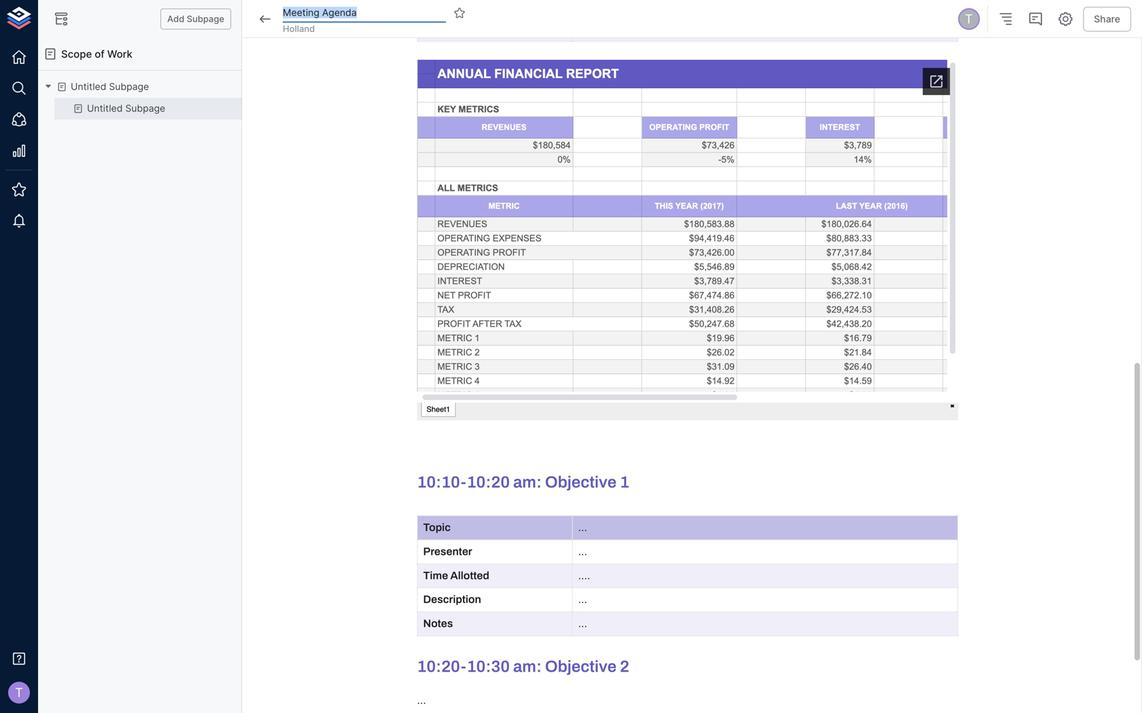 Task type: vqa. For each thing, say whether or not it's contained in the screenshot.


Task type: locate. For each thing, give the bounding box(es) containing it.
work
[[107, 48, 132, 60]]

0 vertical spatial subpage
[[187, 14, 224, 24]]

am: for 10:30
[[513, 658, 542, 676]]

1 vertical spatial untitled
[[87, 103, 123, 114]]

objective
[[545, 474, 617, 492], [545, 658, 617, 676]]

presenter
[[423, 546, 472, 558]]

0 vertical spatial objective
[[545, 474, 617, 492]]

untitled for bottom untitled subpage link
[[87, 103, 123, 114]]

0 vertical spatial am:
[[513, 474, 542, 492]]

favorite image
[[454, 7, 466, 19]]

add
[[167, 14, 184, 24]]

None text field
[[283, 3, 446, 23]]

objective left 2
[[545, 658, 617, 676]]

untitled subpage link
[[71, 80, 149, 94], [87, 102, 165, 115]]

subpage
[[187, 14, 224, 24], [109, 81, 149, 93], [125, 103, 165, 114]]

1 vertical spatial t
[[15, 686, 23, 701]]

holland
[[283, 23, 315, 34]]

1 vertical spatial objective
[[545, 658, 617, 676]]

1 am: from the top
[[513, 474, 542, 492]]

1 objective from the top
[[545, 474, 617, 492]]

untitled
[[71, 81, 106, 93], [87, 103, 123, 114]]

...
[[578, 522, 587, 534], [578, 546, 587, 558], [578, 594, 590, 606], [578, 618, 587, 630], [417, 695, 426, 707]]

1 vertical spatial subpage
[[109, 81, 149, 93]]

untitled subpage
[[71, 81, 149, 93], [87, 103, 165, 114]]

subpage inside button
[[187, 14, 224, 24]]

1 vertical spatial am:
[[513, 658, 542, 676]]

10:20-10:30 am: objective 2
[[417, 658, 629, 676]]

... for presenter
[[578, 546, 587, 558]]

hide wiki image
[[53, 11, 69, 27]]

... for description
[[578, 594, 590, 606]]

1 vertical spatial untitled subpage link
[[87, 102, 165, 115]]

0 vertical spatial untitled
[[71, 81, 106, 93]]

subpage down scope of work link
[[125, 103, 165, 114]]

subpage right add
[[187, 14, 224, 24]]

share
[[1094, 13, 1120, 25]]

untitled for untitled subpage link to the top
[[71, 81, 106, 93]]

10:10-10:20 am: objective 1
[[417, 474, 629, 492]]

1 horizontal spatial t button
[[956, 6, 982, 32]]

2 am: from the top
[[513, 658, 542, 676]]

0 horizontal spatial t
[[15, 686, 23, 701]]

2 vertical spatial subpage
[[125, 103, 165, 114]]

objective for 2
[[545, 658, 617, 676]]

am: right 10:30
[[513, 658, 542, 676]]

1 horizontal spatial t
[[965, 11, 973, 26]]

objective left 1
[[545, 474, 617, 492]]

t
[[965, 11, 973, 26], [15, 686, 23, 701]]

holland link
[[283, 23, 315, 35]]

0 vertical spatial t button
[[956, 6, 982, 32]]

t button
[[956, 6, 982, 32], [4, 679, 34, 708]]

0 vertical spatial untitled subpage link
[[71, 80, 149, 94]]

am: right the 10:20
[[513, 474, 542, 492]]

table of contents image
[[998, 11, 1014, 27]]

subpage down work
[[109, 81, 149, 93]]

am:
[[513, 474, 542, 492], [513, 658, 542, 676]]

2 objective from the top
[[545, 658, 617, 676]]

untitled down of
[[87, 103, 123, 114]]

1 vertical spatial untitled subpage
[[87, 103, 165, 114]]

allotted
[[450, 570, 489, 582]]

scope
[[61, 48, 92, 60]]

1 vertical spatial t button
[[4, 679, 34, 708]]

untitled down the scope of work on the top of the page
[[71, 81, 106, 93]]

10:10-
[[417, 474, 467, 492]]



Task type: describe. For each thing, give the bounding box(es) containing it.
time allotted
[[423, 570, 489, 582]]

scope of work link
[[38, 38, 242, 71]]

0 vertical spatial untitled subpage
[[71, 81, 149, 93]]

comments image
[[1028, 11, 1044, 27]]

2
[[620, 658, 629, 676]]

time
[[423, 570, 448, 582]]

0 horizontal spatial t button
[[4, 679, 34, 708]]

share button
[[1083, 7, 1131, 31]]

subpage for add subpage button on the left of page
[[187, 14, 224, 24]]

subpage for untitled subpage link to the top
[[109, 81, 149, 93]]

subpage for bottom untitled subpage link
[[125, 103, 165, 114]]

1
[[620, 474, 629, 492]]

of
[[95, 48, 105, 60]]

... for notes
[[578, 618, 587, 630]]

objective for 1
[[545, 474, 617, 492]]

....
[[578, 570, 590, 582]]

scope of work
[[61, 48, 132, 60]]

add subpage
[[167, 14, 224, 24]]

description
[[423, 594, 481, 606]]

topic
[[423, 522, 451, 534]]

notes
[[423, 618, 453, 630]]

am: for 10:20
[[513, 474, 542, 492]]

go back image
[[257, 11, 273, 27]]

... for topic
[[578, 522, 587, 534]]

10:20
[[467, 474, 510, 492]]

settings image
[[1057, 11, 1074, 27]]

0 vertical spatial t
[[965, 11, 973, 26]]

add subpage button
[[160, 9, 231, 29]]

10:30
[[467, 658, 510, 676]]

10:20-
[[417, 658, 467, 676]]



